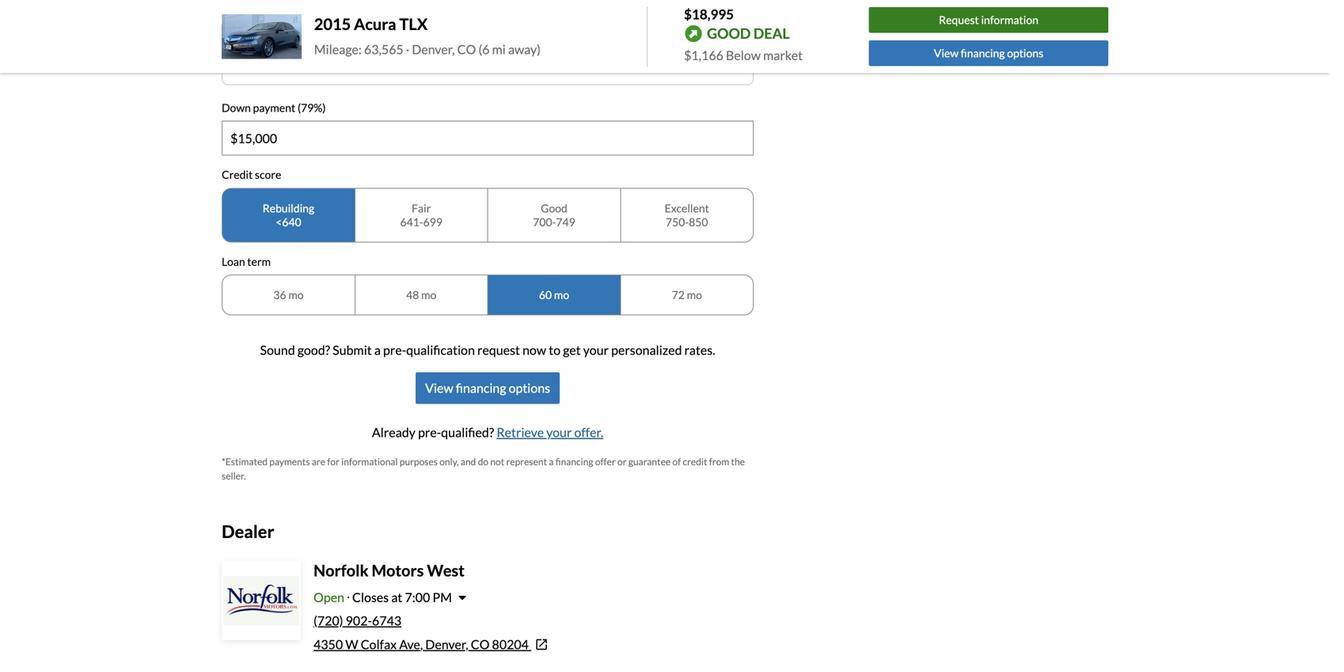 Task type: locate. For each thing, give the bounding box(es) containing it.
1 vertical spatial your
[[547, 425, 572, 441]]

mo right 36
[[288, 288, 304, 302]]

1 vertical spatial a
[[549, 456, 554, 468]]

personalized
[[611, 343, 682, 358]]

850
[[689, 215, 708, 229]]

of left the credit at bottom
[[673, 456, 681, 468]]

1 horizontal spatial view
[[934, 46, 959, 60]]

acura
[[354, 15, 396, 34]]

1 vertical spatial view financing options button
[[416, 373, 560, 404]]

·
[[406, 41, 410, 57]]

view
[[934, 46, 959, 60], [425, 381, 454, 396]]

sound
[[260, 343, 295, 358]]

options
[[1007, 46, 1044, 60], [509, 381, 550, 396]]

apr of 21.19%
[[447, 41, 529, 57]]

are
[[312, 456, 325, 468]]

1 horizontal spatial a
[[549, 456, 554, 468]]

2 vertical spatial financing
[[556, 456, 594, 468]]

good
[[541, 201, 568, 215]]

of
[[474, 41, 485, 57], [673, 456, 681, 468]]

down
[[222, 101, 251, 114]]

fair
[[412, 201, 431, 215]]

view financing options down request information button
[[934, 46, 1044, 60]]

your
[[584, 343, 609, 358], [547, 425, 572, 441]]

dealer
[[222, 522, 274, 542]]

term
[[247, 255, 271, 268]]

(720)
[[314, 614, 343, 629]]

view down qualification
[[425, 381, 454, 396]]

to
[[549, 343, 561, 358]]

0 vertical spatial of
[[474, 41, 485, 57]]

$1,166
[[684, 48, 724, 63]]

0 horizontal spatial of
[[474, 41, 485, 57]]

rates.
[[685, 343, 716, 358]]

view financing options down sound good? submit a pre-qualification request now to get your personalized rates.
[[425, 381, 550, 396]]

pre- right submit
[[383, 343, 406, 358]]

63,565
[[364, 41, 404, 57]]

open
[[314, 590, 344, 606]]

mileage:
[[314, 41, 362, 57]]

financing
[[961, 46, 1005, 60], [456, 381, 506, 396], [556, 456, 594, 468]]

1 horizontal spatial your
[[584, 343, 609, 358]]

financing down sound good? submit a pre-qualification request now to get your personalized rates.
[[456, 381, 506, 396]]

view financing options button down sound good? submit a pre-qualification request now to get your personalized rates.
[[416, 373, 560, 404]]

qualified?
[[441, 425, 494, 441]]

1 vertical spatial financing
[[456, 381, 506, 396]]

get
[[563, 343, 581, 358]]

west
[[427, 562, 465, 581]]

mo right 72 on the right of the page
[[687, 288, 702, 302]]

0 vertical spatial options
[[1007, 46, 1044, 60]]

view financing options button down request information button
[[869, 40, 1109, 66]]

your left "offer."
[[547, 425, 572, 441]]

0 horizontal spatial a
[[374, 343, 381, 358]]

0 vertical spatial view
[[934, 46, 959, 60]]

mi
[[492, 41, 506, 57]]

financing left offer on the bottom left of the page
[[556, 456, 594, 468]]

1 vertical spatial of
[[673, 456, 681, 468]]

4 mo from the left
[[687, 288, 702, 302]]

0 horizontal spatial pre-
[[383, 343, 406, 358]]

2015 acura tlx image
[[222, 14, 302, 59]]

a right represent
[[549, 456, 554, 468]]

0 vertical spatial pre-
[[383, 343, 406, 358]]

a
[[374, 343, 381, 358], [549, 456, 554, 468]]

1 horizontal spatial pre-
[[418, 425, 441, 441]]

fair 641-699
[[400, 201, 443, 229]]

offer
[[595, 456, 616, 468]]

information
[[982, 13, 1039, 27]]

good 700-749
[[533, 201, 576, 229]]

0 horizontal spatial view financing options
[[425, 381, 550, 396]]

1 horizontal spatial financing
[[556, 456, 594, 468]]

1 horizontal spatial view financing options
[[934, 46, 1044, 60]]

1 vertical spatial options
[[509, 381, 550, 396]]

rebuilding
[[263, 201, 315, 215]]

2 horizontal spatial financing
[[961, 46, 1005, 60]]

1 horizontal spatial of
[[673, 456, 681, 468]]

mo
[[288, 288, 304, 302], [421, 288, 437, 302], [554, 288, 569, 302], [687, 288, 702, 302]]

0 horizontal spatial your
[[547, 425, 572, 441]]

pre- up purposes
[[418, 425, 441, 441]]

(79%)
[[298, 101, 326, 114]]

options down information
[[1007, 46, 1044, 60]]

retrieve
[[497, 425, 544, 441]]

0 horizontal spatial view financing options button
[[416, 373, 560, 404]]

view financing options
[[934, 46, 1044, 60], [425, 381, 550, 396]]

0 vertical spatial view financing options
[[934, 46, 1044, 60]]

a right submit
[[374, 343, 381, 358]]

1 mo from the left
[[288, 288, 304, 302]]

3 mo from the left
[[554, 288, 569, 302]]

qualification
[[406, 343, 475, 358]]

48
[[406, 288, 419, 302]]

pre-
[[383, 343, 406, 358], [418, 425, 441, 441]]

mo right the 60
[[554, 288, 569, 302]]

1 horizontal spatial view financing options button
[[869, 40, 1109, 66]]

score
[[255, 168, 281, 181]]

offer.
[[575, 425, 604, 441]]

your right 'get'
[[584, 343, 609, 358]]

60
[[539, 288, 552, 302]]

mo right 48
[[421, 288, 437, 302]]

view down the request on the top
[[934, 46, 959, 60]]

credit
[[683, 456, 708, 468]]

2015 acura tlx mileage: 63,565 · denver, co (6 mi away)
[[314, 15, 541, 57]]

from
[[709, 456, 730, 468]]

of left mi
[[474, 41, 485, 57]]

(720) 902-6743 link
[[314, 614, 402, 629]]

1 vertical spatial view
[[425, 381, 454, 396]]

market
[[764, 48, 803, 63]]

retrieve your offer. link
[[497, 425, 604, 441]]

6743
[[372, 614, 402, 629]]

credit score
[[222, 168, 281, 181]]

denver,
[[412, 41, 455, 57]]

or
[[618, 456, 627, 468]]

of inside *estimated payments are for informational purposes only, and do not represent a financing offer or guarantee of credit from the seller.
[[673, 456, 681, 468]]

financing inside *estimated payments are for informational purposes only, and do not represent a financing offer or guarantee of credit from the seller.
[[556, 456, 594, 468]]

$1,166 below market
[[684, 48, 803, 63]]

1 vertical spatial view financing options
[[425, 381, 550, 396]]

0 vertical spatial your
[[584, 343, 609, 358]]

<640
[[276, 215, 301, 229]]

0 vertical spatial financing
[[961, 46, 1005, 60]]

view financing options button
[[869, 40, 1109, 66], [416, 373, 560, 404]]

$18,995
[[684, 6, 734, 22]]

financing down request information button
[[961, 46, 1005, 60]]

options down now
[[509, 381, 550, 396]]

2 mo from the left
[[421, 288, 437, 302]]

guarantee
[[629, 456, 671, 468]]

rebuilding <640
[[263, 201, 315, 229]]

0 horizontal spatial financing
[[456, 381, 506, 396]]

do
[[478, 456, 489, 468]]



Task type: describe. For each thing, give the bounding box(es) containing it.
request information
[[939, 13, 1039, 27]]

a inside *estimated payments are for informational purposes only, and do not represent a financing offer or guarantee of credit from the seller.
[[549, 456, 554, 468]]

now
[[523, 343, 547, 358]]

the
[[731, 456, 745, 468]]

credit
[[222, 168, 253, 181]]

mo for 36 mo
[[288, 288, 304, 302]]

loan term
[[222, 255, 271, 268]]

0 horizontal spatial options
[[509, 381, 550, 396]]

0 vertical spatial view financing options button
[[869, 40, 1109, 66]]

902-
[[346, 614, 372, 629]]

view financing options for the top view financing options button
[[934, 46, 1044, 60]]

down payment (79%)
[[222, 101, 326, 114]]

request information button
[[869, 7, 1109, 33]]

deal
[[754, 25, 790, 42]]

(720) 902-6743
[[314, 614, 402, 629]]

*estimated payments are for informational purposes only, and do not represent a financing offer or guarantee of credit from the seller.
[[222, 456, 745, 482]]

payment
[[253, 101, 296, 114]]

749
[[556, 215, 576, 229]]

36 mo
[[273, 288, 304, 302]]

mo for 72 mo
[[687, 288, 702, 302]]

apr
[[447, 41, 471, 57]]

closes
[[352, 590, 389, 606]]

48 mo
[[406, 288, 437, 302]]

loan
[[222, 255, 245, 268]]

informational
[[341, 456, 398, 468]]

motors
[[372, 562, 424, 581]]

payments
[[270, 456, 310, 468]]

submit
[[333, 343, 372, 358]]

open closes at 7:00 pm
[[314, 590, 452, 606]]

750-
[[666, 215, 689, 229]]

0 vertical spatial a
[[374, 343, 381, 358]]

sound good? submit a pre-qualification request now to get your personalized rates.
[[260, 343, 716, 358]]

and
[[461, 456, 476, 468]]

request
[[478, 343, 520, 358]]

0 horizontal spatial view
[[425, 381, 454, 396]]

60 mo
[[539, 288, 569, 302]]

norfolk motors west
[[314, 562, 465, 581]]

641-
[[400, 215, 423, 229]]

1 horizontal spatial options
[[1007, 46, 1044, 60]]

caret down image
[[458, 592, 466, 604]]

72
[[672, 288, 685, 302]]

request
[[939, 13, 979, 27]]

norfolk
[[314, 562, 369, 581]]

7:00
[[405, 590, 430, 606]]

excellent 750-850
[[665, 201, 709, 229]]

represent
[[506, 456, 547, 468]]

(6
[[479, 41, 490, 57]]

norfolk motors west link
[[314, 562, 465, 581]]

mo for 60 mo
[[554, 288, 569, 302]]

below
[[726, 48, 761, 63]]

at
[[391, 590, 403, 606]]

1 vertical spatial pre-
[[418, 425, 441, 441]]

pm
[[433, 590, 452, 606]]

700-
[[533, 215, 556, 229]]

co
[[457, 41, 476, 57]]

norfolk motors west image
[[223, 563, 299, 639]]

away)
[[508, 41, 541, 57]]

2015
[[314, 15, 351, 34]]

mo for 48 mo
[[421, 288, 437, 302]]

699
[[423, 215, 443, 229]]

21.19%
[[487, 41, 529, 57]]

only,
[[440, 456, 459, 468]]

36
[[273, 288, 286, 302]]

good
[[707, 25, 751, 42]]

good deal
[[707, 25, 790, 42]]

purposes
[[400, 456, 438, 468]]

seller.
[[222, 471, 246, 482]]

already
[[372, 425, 416, 441]]

already pre-qualified? retrieve your offer.
[[372, 425, 604, 441]]

Down payment (79%) text field
[[223, 122, 753, 155]]

excellent
[[665, 201, 709, 215]]

72 mo
[[672, 288, 702, 302]]

not
[[491, 456, 505, 468]]

*estimated
[[222, 456, 268, 468]]

tlx
[[400, 15, 428, 34]]

good?
[[298, 343, 330, 358]]

for
[[327, 456, 340, 468]]

view financing options for the bottommost view financing options button
[[425, 381, 550, 396]]



Task type: vqa. For each thing, say whether or not it's contained in the screenshot.
the left 2018
no



